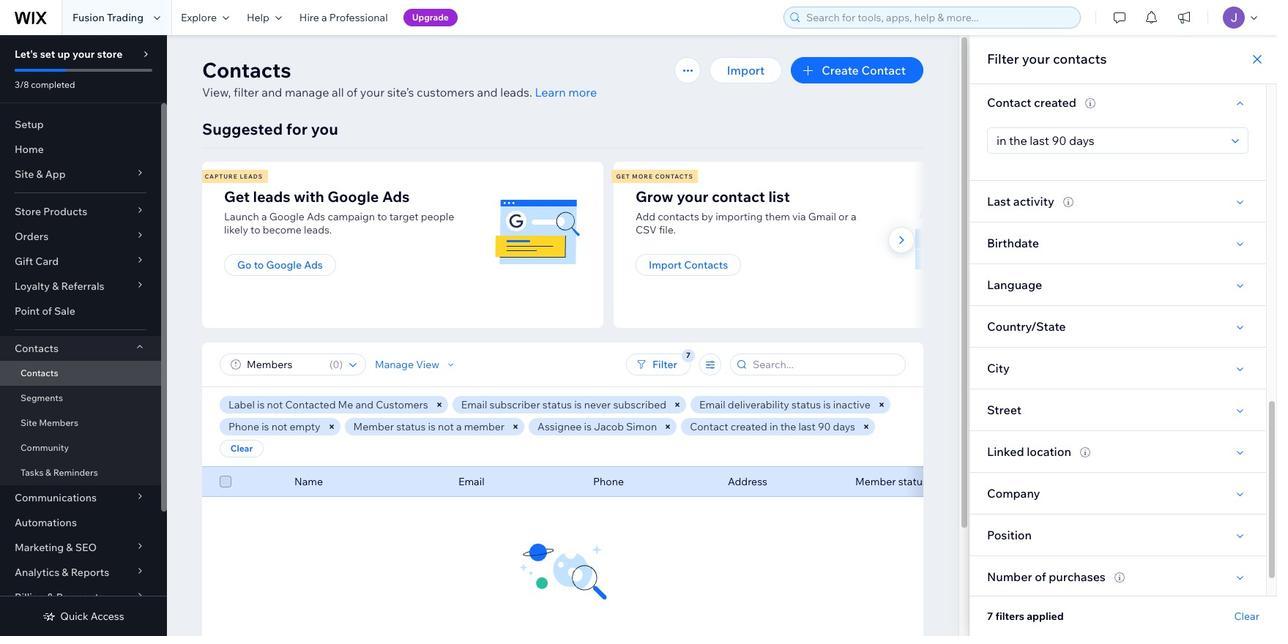 Task type: locate. For each thing, give the bounding box(es) containing it.
contacted
[[285, 398, 336, 412]]

analytics & reports button
[[0, 560, 161, 585]]

contacts down point of sale
[[15, 342, 59, 355]]

2 vertical spatial contact
[[690, 420, 728, 433]]

a right 'hire'
[[321, 11, 327, 24]]

google up campaign
[[328, 187, 379, 206]]

tasks
[[21, 467, 44, 478]]

your up contact created
[[1022, 51, 1050, 67]]

completed
[[31, 79, 75, 90]]

ads down with
[[307, 210, 325, 223]]

of for number of purchases
[[1035, 570, 1046, 584]]

of
[[347, 85, 358, 100], [42, 305, 52, 318], [1035, 570, 1046, 584]]

1 horizontal spatial leads.
[[500, 85, 532, 100]]

import button
[[709, 57, 782, 83]]

gift
[[15, 255, 33, 268]]

create contact button
[[791, 57, 923, 83]]

community
[[21, 442, 69, 453]]

not for contacted
[[267, 398, 283, 412]]

communications button
[[0, 485, 161, 510]]

trading
[[107, 11, 144, 24]]

& inside marketing & seo dropdown button
[[66, 541, 73, 554]]

contacts view, filter and manage all of your site's customers and leads. learn more
[[202, 57, 597, 100]]

segments
[[21, 392, 63, 403]]

& for tasks
[[45, 467, 51, 478]]

phone
[[228, 420, 259, 433], [593, 475, 624, 488]]

1 horizontal spatial import
[[727, 63, 765, 78]]

contacts up contact created
[[1053, 51, 1107, 67]]

email left "deliverability"
[[699, 398, 725, 412]]

a down leads
[[261, 210, 267, 223]]

contacts
[[1053, 51, 1107, 67], [658, 210, 699, 223]]

let's
[[15, 48, 38, 61]]

site down home
[[15, 168, 34, 181]]

position
[[987, 528, 1032, 543]]

street
[[987, 403, 1021, 417]]

& left reports
[[62, 566, 69, 579]]

help button
[[238, 0, 291, 35]]

1 vertical spatial phone
[[593, 475, 624, 488]]

me
[[338, 398, 353, 412]]

google down leads
[[269, 210, 305, 223]]

activity
[[1013, 194, 1054, 209]]

leads. down with
[[304, 223, 332, 237]]

contact right create
[[861, 63, 906, 78]]

& right "loyalty"
[[52, 280, 59, 293]]

not for empty
[[271, 420, 287, 433]]

0 vertical spatial clear
[[231, 443, 253, 454]]

linked location
[[987, 444, 1071, 459]]

is left never
[[574, 398, 582, 412]]

0 vertical spatial created
[[1034, 95, 1076, 110]]

0 vertical spatial of
[[347, 85, 358, 100]]

by
[[701, 210, 713, 223]]

up
[[57, 48, 70, 61]]

1 horizontal spatial clear button
[[1234, 610, 1259, 623]]

contact
[[861, 63, 906, 78], [987, 95, 1031, 110], [690, 420, 728, 433]]

filters
[[995, 610, 1024, 623]]

of right number
[[1035, 570, 1046, 584]]

google down become
[[266, 258, 302, 272]]

site
[[15, 168, 34, 181], [21, 417, 37, 428]]

& left seo
[[66, 541, 73, 554]]

& left the app
[[36, 168, 43, 181]]

leads. left learn
[[500, 85, 532, 100]]

import contacts
[[649, 258, 728, 272]]

1 vertical spatial filter
[[652, 358, 677, 371]]

0 vertical spatial filter
[[987, 51, 1019, 67]]

your inside sidebar element
[[72, 48, 95, 61]]

gmail
[[808, 210, 836, 223]]

a right or
[[851, 210, 856, 223]]

of inside sidebar element
[[42, 305, 52, 318]]

label is not contacted me and customers
[[228, 398, 428, 412]]

contact down the filter your contacts
[[987, 95, 1031, 110]]

& inside billing & payments "popup button"
[[47, 591, 54, 604]]

last
[[987, 194, 1011, 209]]

email up member
[[461, 398, 487, 412]]

1 vertical spatial of
[[42, 305, 52, 318]]

import for import contacts
[[649, 258, 682, 272]]

import for import
[[727, 63, 765, 78]]

community link
[[0, 436, 161, 461]]

0 vertical spatial leads.
[[500, 85, 532, 100]]

0 horizontal spatial import
[[649, 258, 682, 272]]

1 horizontal spatial phone
[[593, 475, 624, 488]]

& inside site & app popup button
[[36, 168, 43, 181]]

applied
[[1027, 610, 1064, 623]]

1 vertical spatial leads.
[[304, 223, 332, 237]]

site down segments
[[21, 417, 37, 428]]

1 horizontal spatial created
[[1034, 95, 1076, 110]]

filter inside button
[[652, 358, 677, 371]]

tasks & reminders link
[[0, 461, 161, 485]]

phone down label on the bottom
[[228, 420, 259, 433]]

& right billing in the bottom left of the page
[[47, 591, 54, 604]]

to right the likely
[[251, 223, 260, 237]]

& inside tasks & reminders link
[[45, 467, 51, 478]]

created down "deliverability"
[[731, 420, 767, 433]]

0 horizontal spatial contact
[[690, 420, 728, 433]]

filter for filter your contacts
[[987, 51, 1019, 67]]

1 vertical spatial ads
[[307, 210, 325, 223]]

email for email subscriber status is never subscribed
[[461, 398, 487, 412]]

contact down "deliverability"
[[690, 420, 728, 433]]

& right tasks at the left
[[45, 467, 51, 478]]

not left empty
[[271, 420, 287, 433]]

point of sale link
[[0, 299, 161, 324]]

2 vertical spatial of
[[1035, 570, 1046, 584]]

1 vertical spatial import
[[649, 258, 682, 272]]

0 vertical spatial site
[[15, 168, 34, 181]]

site for site & app
[[15, 168, 34, 181]]

import inside button
[[727, 63, 765, 78]]

contacts down by
[[684, 258, 728, 272]]

7
[[987, 610, 993, 623]]

never
[[584, 398, 611, 412]]

1 horizontal spatial of
[[347, 85, 358, 100]]

1 horizontal spatial member
[[855, 475, 896, 488]]

1 vertical spatial site
[[21, 417, 37, 428]]

fusion trading
[[72, 11, 144, 24]]

to
[[377, 210, 387, 223], [251, 223, 260, 237], [254, 258, 264, 272]]

home link
[[0, 137, 161, 162]]

0 horizontal spatial of
[[42, 305, 52, 318]]

1 vertical spatial contacts
[[658, 210, 699, 223]]

linked
[[987, 444, 1024, 459]]

to right go on the left of page
[[254, 258, 264, 272]]

import
[[727, 63, 765, 78], [649, 258, 682, 272]]

contacts left by
[[658, 210, 699, 223]]

become
[[263, 223, 302, 237]]

assignee
[[538, 420, 582, 433]]

0 vertical spatial clear button
[[220, 440, 264, 458]]

& inside loyalty & referrals dropdown button
[[52, 280, 59, 293]]

ads down the get leads with google ads launch a google ads campaign to target people likely to become leads.
[[304, 258, 323, 272]]

filter up subscribed at the bottom
[[652, 358, 677, 371]]

access
[[91, 610, 124, 623]]

is left jacob at left
[[584, 420, 592, 433]]

1 vertical spatial created
[[731, 420, 767, 433]]

0 vertical spatial member
[[353, 420, 394, 433]]

grow
[[636, 187, 673, 206]]

go to google ads
[[237, 258, 323, 272]]

ads
[[382, 187, 410, 206], [307, 210, 325, 223], [304, 258, 323, 272]]

reminders
[[53, 467, 98, 478]]

member for member status
[[855, 475, 896, 488]]

0 vertical spatial import
[[727, 63, 765, 78]]

1 horizontal spatial contacts
[[1053, 51, 1107, 67]]

filter
[[987, 51, 1019, 67], [652, 358, 677, 371]]

loyalty
[[15, 280, 50, 293]]

filter up contact created
[[987, 51, 1019, 67]]

name
[[294, 475, 323, 488]]

your left site's
[[360, 85, 385, 100]]

1 horizontal spatial contact
[[861, 63, 906, 78]]

2 horizontal spatial and
[[477, 85, 498, 100]]

clear inside button
[[231, 443, 253, 454]]

and right the me
[[355, 398, 374, 412]]

0 vertical spatial ads
[[382, 187, 410, 206]]

0 horizontal spatial clear
[[231, 443, 253, 454]]

Unsaved view field
[[242, 354, 325, 375]]

& for analytics
[[62, 566, 69, 579]]

setup
[[15, 118, 44, 131]]

1 vertical spatial member
[[855, 475, 896, 488]]

reports
[[71, 566, 109, 579]]

0 horizontal spatial phone
[[228, 420, 259, 433]]

& inside analytics & reports popup button
[[62, 566, 69, 579]]

contacts
[[655, 173, 693, 180]]

referrals
[[61, 280, 104, 293]]

manage view
[[375, 358, 439, 371]]

of right all
[[347, 85, 358, 100]]

your right up
[[72, 48, 95, 61]]

1 vertical spatial contact
[[987, 95, 1031, 110]]

1 horizontal spatial clear
[[1234, 610, 1259, 623]]

None checkbox
[[220, 473, 231, 491]]

analytics & reports
[[15, 566, 109, 579]]

contact
[[712, 187, 765, 206]]

them
[[765, 210, 790, 223]]

list
[[200, 162, 1021, 328]]

2 vertical spatial google
[[266, 258, 302, 272]]

location
[[1027, 444, 1071, 459]]

site for site members
[[21, 417, 37, 428]]

not left member
[[438, 420, 454, 433]]

seo
[[75, 541, 97, 554]]

contacts link
[[0, 361, 161, 386]]

a left member
[[456, 420, 462, 433]]

view,
[[202, 85, 231, 100]]

capture leads
[[205, 173, 263, 180]]

your up by
[[677, 187, 708, 206]]

contacts up 'filter'
[[202, 57, 291, 83]]

phone down jacob at left
[[593, 475, 624, 488]]

0 vertical spatial contact
[[861, 63, 906, 78]]

deliverability
[[728, 398, 789, 412]]

and right customers
[[477, 85, 498, 100]]

created for contact created in the last 90 days
[[731, 420, 767, 433]]

0 horizontal spatial created
[[731, 420, 767, 433]]

loyalty & referrals
[[15, 280, 104, 293]]

analytics
[[15, 566, 59, 579]]

1 horizontal spatial filter
[[987, 51, 1019, 67]]

0 vertical spatial google
[[328, 187, 379, 206]]

0 horizontal spatial member
[[353, 420, 394, 433]]

store products
[[15, 205, 87, 218]]

company
[[987, 486, 1040, 501]]

ads up target on the left of the page
[[382, 187, 410, 206]]

site inside popup button
[[15, 168, 34, 181]]

( 0 )
[[329, 358, 343, 371]]

contacts inside "dropdown button"
[[15, 342, 59, 355]]

your inside contacts view, filter and manage all of your site's customers and leads. learn more
[[360, 85, 385, 100]]

contacts inside grow your contact list add contacts by importing them via gmail or a csv file.
[[658, 210, 699, 223]]

more
[[632, 173, 653, 180]]

is up 90
[[823, 398, 831, 412]]

email
[[461, 398, 487, 412], [699, 398, 725, 412], [458, 475, 484, 488]]

7 filters applied
[[987, 610, 1064, 623]]

2 horizontal spatial of
[[1035, 570, 1046, 584]]

ads inside button
[[304, 258, 323, 272]]

0 horizontal spatial filter
[[652, 358, 677, 371]]

site's
[[387, 85, 414, 100]]

2 horizontal spatial contact
[[987, 95, 1031, 110]]

is
[[257, 398, 265, 412], [574, 398, 582, 412], [823, 398, 831, 412], [262, 420, 269, 433], [428, 420, 436, 433], [584, 420, 592, 433]]

1 vertical spatial clear
[[1234, 610, 1259, 623]]

not up phone is not empty at bottom left
[[267, 398, 283, 412]]

of left sale
[[42, 305, 52, 318]]

email for email deliverability status is inactive
[[699, 398, 725, 412]]

and right 'filter'
[[262, 85, 282, 100]]

1 vertical spatial google
[[269, 210, 305, 223]]

0 horizontal spatial leads.
[[304, 223, 332, 237]]

leads. inside contacts view, filter and manage all of your site's customers and leads. learn more
[[500, 85, 532, 100]]

0 vertical spatial phone
[[228, 420, 259, 433]]

setup link
[[0, 112, 161, 137]]

0 horizontal spatial contacts
[[658, 210, 699, 223]]

Select an option field
[[992, 128, 1227, 153]]

2 vertical spatial ads
[[304, 258, 323, 272]]

is down customers
[[428, 420, 436, 433]]

created down the filter your contacts
[[1034, 95, 1076, 110]]

segments link
[[0, 386, 161, 411]]

point of sale
[[15, 305, 75, 318]]

subscribed
[[613, 398, 666, 412]]

0 vertical spatial contacts
[[1053, 51, 1107, 67]]

store products button
[[0, 199, 161, 224]]

import inside button
[[649, 258, 682, 272]]

email deliverability status is inactive
[[699, 398, 870, 412]]



Task type: describe. For each thing, give the bounding box(es) containing it.
member status
[[855, 475, 928, 488]]

upgrade
[[412, 12, 449, 23]]

tasks & reminders
[[21, 467, 98, 478]]

phone is not empty
[[228, 420, 320, 433]]

importing
[[716, 210, 763, 223]]

& for loyalty
[[52, 280, 59, 293]]

contacts up segments
[[21, 368, 58, 379]]

home
[[15, 143, 44, 156]]

create contact
[[822, 63, 906, 78]]

automations link
[[0, 510, 161, 535]]

member for member status is not a member
[[353, 420, 394, 433]]

clear for clear button to the bottom
[[1234, 610, 1259, 623]]

gift card button
[[0, 249, 161, 274]]

get leads with google ads launch a google ads campaign to target people likely to become leads.
[[224, 187, 454, 237]]

capture
[[205, 173, 238, 180]]

site & app button
[[0, 162, 161, 187]]

fusion
[[72, 11, 105, 24]]

a inside grow your contact list add contacts by importing them via gmail or a csv file.
[[851, 210, 856, 223]]

store
[[97, 48, 123, 61]]

for
[[286, 119, 308, 138]]

language
[[987, 278, 1042, 292]]

filter for filter
[[652, 358, 677, 371]]

phone for phone is not empty
[[228, 420, 259, 433]]

a inside the get leads with google ads launch a google ads campaign to target people likely to become leads.
[[261, 210, 267, 223]]

products
[[43, 205, 87, 218]]

explore
[[181, 11, 217, 24]]

sidebar element
[[0, 35, 167, 636]]

store
[[15, 205, 41, 218]]

of for point of sale
[[42, 305, 52, 318]]

filter
[[234, 85, 259, 100]]

grow your contact list add contacts by importing them via gmail or a csv file.
[[636, 187, 856, 237]]

leads
[[240, 173, 263, 180]]

get
[[224, 187, 250, 206]]

payments
[[56, 591, 104, 604]]

billing & payments
[[15, 591, 104, 604]]

0 horizontal spatial clear button
[[220, 440, 264, 458]]

your inside grow your contact list add contacts by importing them via gmail or a csv file.
[[677, 187, 708, 206]]

quick access
[[60, 610, 124, 623]]

manage
[[285, 85, 329, 100]]

Search for tools, apps, help & more... field
[[802, 7, 1076, 28]]

label
[[228, 398, 255, 412]]

or
[[839, 210, 849, 223]]

a inside hire a professional link
[[321, 11, 327, 24]]

contact for contact created in the last 90 days
[[690, 420, 728, 433]]

created for contact created
[[1034, 95, 1076, 110]]

contacts inside contacts view, filter and manage all of your site's customers and leads. learn more
[[202, 57, 291, 83]]

number of purchases
[[987, 570, 1106, 584]]

is left empty
[[262, 420, 269, 433]]

filter your contacts
[[987, 51, 1107, 67]]

get
[[616, 173, 630, 180]]

1 horizontal spatial and
[[355, 398, 374, 412]]

& for billing
[[47, 591, 54, 604]]

contacts inside button
[[684, 258, 728, 272]]

launch
[[224, 210, 259, 223]]

birthdate
[[987, 236, 1039, 250]]

sale
[[54, 305, 75, 318]]

to inside button
[[254, 258, 264, 272]]

campaign
[[328, 210, 375, 223]]

3/8
[[15, 79, 29, 90]]

go
[[237, 258, 252, 272]]

list containing get leads with google ads
[[200, 162, 1021, 328]]

& for site
[[36, 168, 43, 181]]

view
[[416, 358, 439, 371]]

phone for phone
[[593, 475, 624, 488]]

email down member
[[458, 475, 484, 488]]

the
[[780, 420, 796, 433]]

orders button
[[0, 224, 161, 249]]

hire
[[299, 11, 319, 24]]

communications
[[15, 491, 97, 505]]

hire a professional
[[299, 11, 388, 24]]

gift card
[[15, 255, 59, 268]]

jacob
[[594, 420, 624, 433]]

likely
[[224, 223, 248, 237]]

member status is not a member
[[353, 420, 505, 433]]

days
[[833, 420, 855, 433]]

member
[[464, 420, 505, 433]]

quick
[[60, 610, 88, 623]]

of inside contacts view, filter and manage all of your site's customers and leads. learn more
[[347, 85, 358, 100]]

leads. inside the get leads with google ads launch a google ads campaign to target people likely to become leads.
[[304, 223, 332, 237]]

card
[[35, 255, 59, 268]]

manage
[[375, 358, 414, 371]]

leads
[[253, 187, 290, 206]]

hire a professional link
[[291, 0, 397, 35]]

contact inside button
[[861, 63, 906, 78]]

is right label on the bottom
[[257, 398, 265, 412]]

contact for contact created
[[987, 95, 1031, 110]]

target
[[389, 210, 419, 223]]

members
[[39, 417, 78, 428]]

1 vertical spatial clear button
[[1234, 610, 1259, 623]]

automations
[[15, 516, 77, 529]]

google inside button
[[266, 258, 302, 272]]

contact created
[[987, 95, 1076, 110]]

last activity
[[987, 194, 1054, 209]]

orders
[[15, 230, 48, 243]]

last
[[799, 420, 816, 433]]

add
[[636, 210, 655, 223]]

0
[[333, 358, 339, 371]]

contacts button
[[0, 336, 161, 361]]

number
[[987, 570, 1032, 584]]

to left target on the left of the page
[[377, 210, 387, 223]]

0 horizontal spatial and
[[262, 85, 282, 100]]

inactive
[[833, 398, 870, 412]]

go to google ads button
[[224, 254, 336, 276]]

more
[[568, 85, 597, 100]]

marketing & seo button
[[0, 535, 161, 560]]

get more contacts
[[616, 173, 693, 180]]

create
[[822, 63, 859, 78]]

Search... field
[[748, 354, 901, 375]]

& for marketing
[[66, 541, 73, 554]]

customers
[[417, 85, 474, 100]]

site members link
[[0, 411, 161, 436]]

help
[[247, 11, 269, 24]]

suggested for you
[[202, 119, 338, 138]]

clear for left clear button
[[231, 443, 253, 454]]

city
[[987, 361, 1010, 376]]



Task type: vqa. For each thing, say whether or not it's contained in the screenshot.
the Contact corresponding to Contact created in the last 90 days
yes



